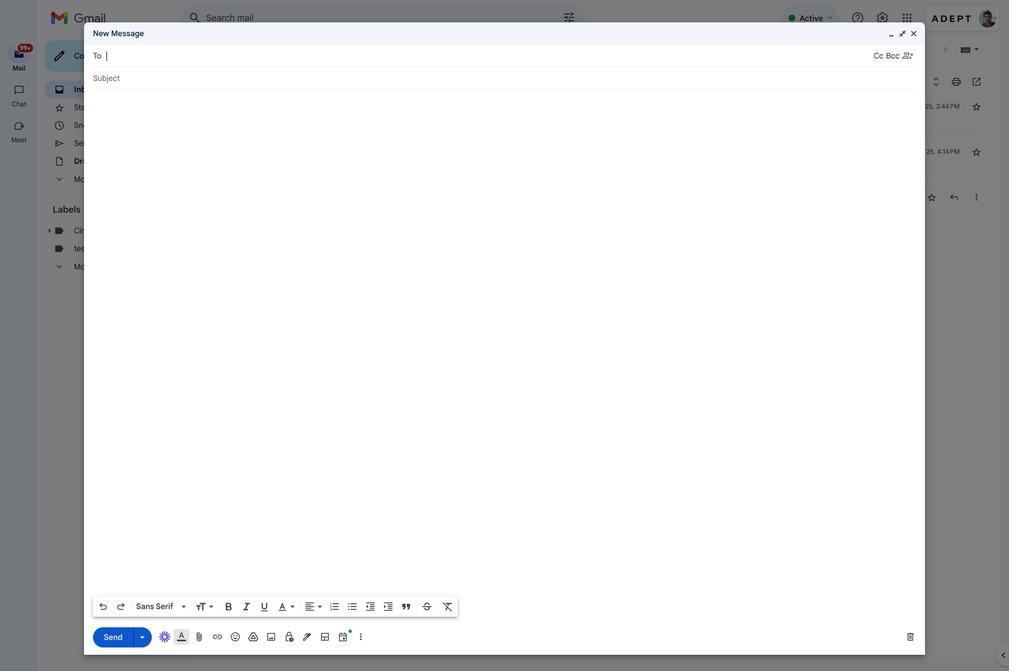 Task type: locate. For each thing, give the bounding box(es) containing it.
report spam image
[[247, 44, 258, 55]]

italic ‪(⌘i)‬ image
[[241, 601, 252, 613]]

navigation
[[0, 36, 39, 671]]

snooze image
[[330, 44, 341, 55]]

option
[[134, 601, 179, 613]]

advanced search options image
[[558, 6, 581, 29]]

back to inbox image
[[191, 44, 202, 55]]

archive image
[[222, 44, 233, 55]]

Not starred checkbox
[[926, 192, 938, 203]]

heading
[[0, 64, 38, 73], [0, 100, 38, 109], [0, 136, 38, 145], [53, 204, 159, 215]]

numbered list ‪(⌘⇧7)‬ image
[[329, 601, 340, 613]]

indent less ‪(⌘[)‬ image
[[365, 601, 376, 613]]

search mail image
[[185, 8, 205, 28]]

bold ‪(⌘b)‬ image
[[223, 601, 234, 613]]

remove formatting ‪(⌘\)‬ image
[[442, 601, 453, 613]]

underline ‪(⌘u)‬ image
[[259, 602, 270, 613]]

strikethrough ‪(⌘⇧x)‬ image
[[421, 601, 433, 613]]

Search mail search field
[[182, 4, 585, 31]]

insert files using drive image
[[248, 632, 259, 643]]

Subject field
[[93, 73, 916, 84]]

close image
[[910, 29, 919, 38]]

dialog
[[84, 22, 925, 655]]

insert signature image
[[302, 632, 313, 643]]

Message Body text field
[[93, 95, 916, 593]]

pop out image
[[898, 29, 907, 38]]

set up a time to meet image
[[337, 632, 349, 643]]

more send options image
[[137, 632, 148, 643]]

delete image
[[271, 44, 282, 55]]



Task type: describe. For each thing, give the bounding box(es) containing it.
select a layout image
[[319, 632, 331, 643]]

gmail image
[[50, 7, 112, 29]]

To recipients text field
[[106, 46, 874, 66]]

mail, 871 unread messages image
[[14, 46, 31, 57]]

toggle confidential mode image
[[284, 632, 295, 643]]

discard draft ‪(⌘⇧d)‬ image
[[905, 632, 916, 643]]

redo ‪(⌘y)‬ image
[[115, 601, 127, 613]]

insert link ‪(⌘k)‬ image
[[212, 632, 223, 643]]

insert emoji ‪(⌘⇧2)‬ image
[[230, 632, 241, 643]]

bulleted list ‪(⌘⇧8)‬ image
[[347, 601, 358, 613]]

add to tasks image
[[354, 44, 365, 55]]

minimize image
[[887, 29, 896, 38]]

formatting options toolbar
[[93, 597, 458, 617]]

option inside formatting options toolbar
[[134, 601, 179, 613]]

more options image
[[358, 632, 364, 643]]

insert photo image
[[266, 632, 277, 643]]

undo ‪(⌘z)‬ image
[[98, 601, 109, 613]]

quote ‪(⌘⇧9)‬ image
[[401, 601, 412, 613]]

attach files image
[[194, 632, 205, 643]]

indent more ‪(⌘])‬ image
[[383, 601, 394, 613]]



Task type: vqa. For each thing, say whether or not it's contained in the screenshot.
the left the dynamic
no



